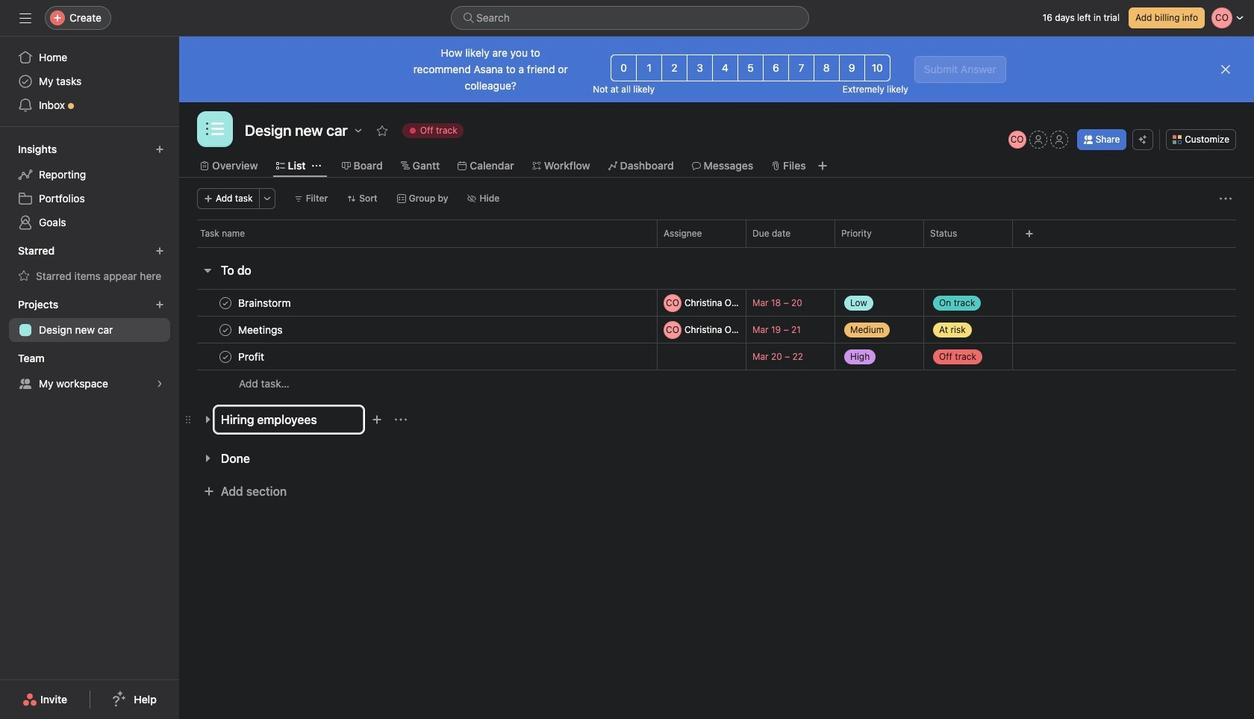 Task type: locate. For each thing, give the bounding box(es) containing it.
mark complete image inside 'meetings' cell
[[217, 321, 234, 339]]

manage project members image
[[1008, 131, 1026, 149]]

option group
[[611, 55, 891, 81]]

New section text field
[[214, 406, 364, 433]]

global element
[[0, 37, 179, 126]]

mark complete image inside "brainstorm" cell
[[217, 294, 234, 312]]

mark complete checkbox inside 'meetings' cell
[[217, 321, 234, 339]]

0 vertical spatial mark complete image
[[217, 294, 234, 312]]

add a task to this group image
[[371, 414, 383, 426]]

mark complete image
[[217, 294, 234, 312], [217, 321, 234, 339], [217, 348, 234, 365]]

add to starred image
[[376, 125, 388, 137]]

mark complete image for task name text field
[[217, 294, 234, 312]]

1 vertical spatial mark complete image
[[217, 321, 234, 339]]

None radio
[[611, 55, 637, 81], [687, 55, 713, 81], [712, 55, 738, 81], [738, 55, 764, 81], [763, 55, 789, 81], [839, 55, 865, 81], [864, 55, 891, 81], [611, 55, 637, 81], [687, 55, 713, 81], [712, 55, 738, 81], [738, 55, 764, 81], [763, 55, 789, 81], [839, 55, 865, 81], [864, 55, 891, 81]]

add field image
[[1025, 229, 1034, 238]]

mark complete image inside profit cell
[[217, 348, 234, 365]]

row
[[179, 220, 1254, 247], [197, 246, 1236, 248], [179, 289, 1254, 317], [179, 316, 1254, 343], [179, 343, 1254, 370], [179, 370, 1254, 397]]

3 mark complete checkbox from the top
[[217, 348, 234, 365]]

task name text field inside profit cell
[[235, 349, 269, 364]]

mark complete image for task name text box in profit cell
[[217, 348, 234, 365]]

2 mark complete image from the top
[[217, 321, 234, 339]]

dismiss image
[[1220, 63, 1232, 75]]

Task name text field
[[235, 295, 295, 310]]

0 vertical spatial mark complete checkbox
[[217, 294, 234, 312]]

2 task name text field from the top
[[235, 349, 269, 364]]

1 vertical spatial task name text field
[[235, 349, 269, 364]]

None radio
[[636, 55, 662, 81], [662, 55, 688, 81], [788, 55, 814, 81], [814, 55, 840, 81], [636, 55, 662, 81], [662, 55, 688, 81], [788, 55, 814, 81], [814, 55, 840, 81]]

2 vertical spatial mark complete image
[[217, 348, 234, 365]]

3 mark complete image from the top
[[217, 348, 234, 365]]

mark complete checkbox for "brainstorm" cell
[[217, 294, 234, 312]]

2 mark complete checkbox from the top
[[217, 321, 234, 339]]

1 mark complete image from the top
[[217, 294, 234, 312]]

task name text field inside 'meetings' cell
[[235, 322, 287, 337]]

meetings cell
[[179, 316, 657, 343]]

1 vertical spatial mark complete checkbox
[[217, 321, 234, 339]]

Task name text field
[[235, 322, 287, 337], [235, 349, 269, 364]]

1 task name text field from the top
[[235, 322, 287, 337]]

1 mark complete checkbox from the top
[[217, 294, 234, 312]]

new insights image
[[155, 145, 164, 154]]

insights element
[[0, 136, 179, 237]]

Mark complete checkbox
[[217, 294, 234, 312], [217, 321, 234, 339], [217, 348, 234, 365]]

0 vertical spatial task name text field
[[235, 322, 287, 337]]

mark complete checkbox inside "brainstorm" cell
[[217, 294, 234, 312]]

2 vertical spatial mark complete checkbox
[[217, 348, 234, 365]]

mark complete checkbox inside profit cell
[[217, 348, 234, 365]]

mark complete image for task name text box in 'meetings' cell
[[217, 321, 234, 339]]

list box
[[451, 6, 809, 30]]



Task type: describe. For each thing, give the bounding box(es) containing it.
projects element
[[0, 291, 179, 345]]

task name text field for mark complete checkbox inside the 'meetings' cell
[[235, 322, 287, 337]]

mark complete checkbox for 'meetings' cell
[[217, 321, 234, 339]]

add tab image
[[817, 160, 828, 172]]

expand task list for this group image
[[202, 452, 214, 464]]

collapse task list for this group image
[[202, 264, 214, 276]]

more actions image
[[263, 194, 272, 203]]

starred element
[[0, 237, 179, 291]]

hide sidebar image
[[19, 12, 31, 24]]

add items to starred image
[[155, 246, 164, 255]]

mark complete checkbox for profit cell
[[217, 348, 234, 365]]

task name text field for mark complete checkbox within the profit cell
[[235, 349, 269, 364]]

ask ai image
[[1139, 135, 1148, 144]]

more section actions image
[[395, 414, 407, 426]]

see details, my workspace image
[[155, 379, 164, 388]]

new project or portfolio image
[[155, 300, 164, 309]]

header to do tree grid
[[179, 289, 1254, 397]]

profit cell
[[179, 343, 657, 370]]

tab actions image
[[312, 161, 321, 170]]

teams element
[[0, 345, 179, 399]]

expand task list for this group image
[[202, 414, 214, 426]]

brainstorm cell
[[179, 289, 657, 317]]

list image
[[206, 120, 224, 138]]



Task type: vqa. For each thing, say whether or not it's contained in the screenshot.
the Task name text box related to Brainstorm CELL
yes



